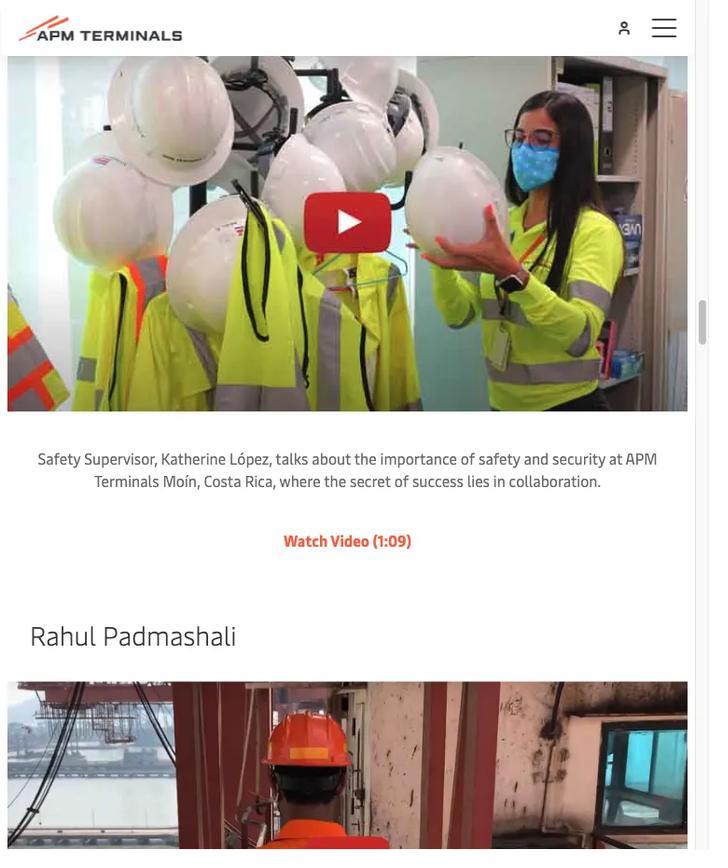 Task type: vqa. For each thing, say whether or not it's contained in the screenshot.
left The The
yes



Task type: locate. For each thing, give the bounding box(es) containing it.
the down about
[[324, 472, 347, 492]]

(1:09)
[[373, 531, 412, 551]]

the
[[355, 449, 377, 469], [324, 472, 347, 492]]

the up secret
[[355, 449, 377, 469]]

0 horizontal spatial the
[[324, 472, 347, 492]]

in
[[494, 472, 506, 492]]

0 horizontal spatial of
[[395, 472, 409, 492]]

of up lies on the right bottom
[[461, 449, 475, 469]]

secret
[[350, 472, 391, 492]]

security
[[553, 449, 606, 469]]

0 vertical spatial the
[[355, 449, 377, 469]]

lies
[[467, 472, 490, 492]]

talks
[[276, 449, 308, 469]]

at apm
[[610, 449, 658, 469]]

supervisor,
[[84, 449, 158, 469]]

0 vertical spatial of
[[461, 449, 475, 469]]

1 horizontal spatial of
[[461, 449, 475, 469]]

of down importance
[[395, 472, 409, 492]]

safety supervisor, katherine lópez, talks about the importance of safety and security at apm terminals moín, costa rica, where the secret of success lies in collaboration.
[[38, 449, 658, 492]]

watch
[[284, 531, 328, 551]]

importance
[[381, 449, 457, 469]]

safety
[[479, 449, 521, 469]]

watch video (1:09)
[[284, 531, 412, 551]]

of
[[461, 449, 475, 469], [395, 472, 409, 492]]

safety
[[38, 449, 81, 469]]



Task type: describe. For each thing, give the bounding box(es) containing it.
where
[[280, 472, 321, 492]]

katherine lopez moin image
[[7, 38, 688, 412]]

video
[[331, 531, 370, 551]]

moín,
[[163, 472, 200, 492]]

watch video (1:09) link
[[284, 531, 412, 551]]

collaboration.
[[509, 472, 601, 492]]

mumbai image
[[7, 683, 688, 851]]

lópez,
[[230, 449, 272, 469]]

costa
[[204, 472, 241, 492]]

terminals
[[94, 472, 159, 492]]

rahul
[[30, 617, 96, 653]]

rahul padmashali
[[30, 617, 237, 653]]

about
[[312, 449, 351, 469]]

rica,
[[245, 472, 276, 492]]

and
[[524, 449, 549, 469]]

1 horizontal spatial the
[[355, 449, 377, 469]]

success
[[413, 472, 464, 492]]

padmashali
[[103, 617, 237, 653]]

1 vertical spatial of
[[395, 472, 409, 492]]

1 vertical spatial the
[[324, 472, 347, 492]]

katherine
[[161, 449, 226, 469]]



